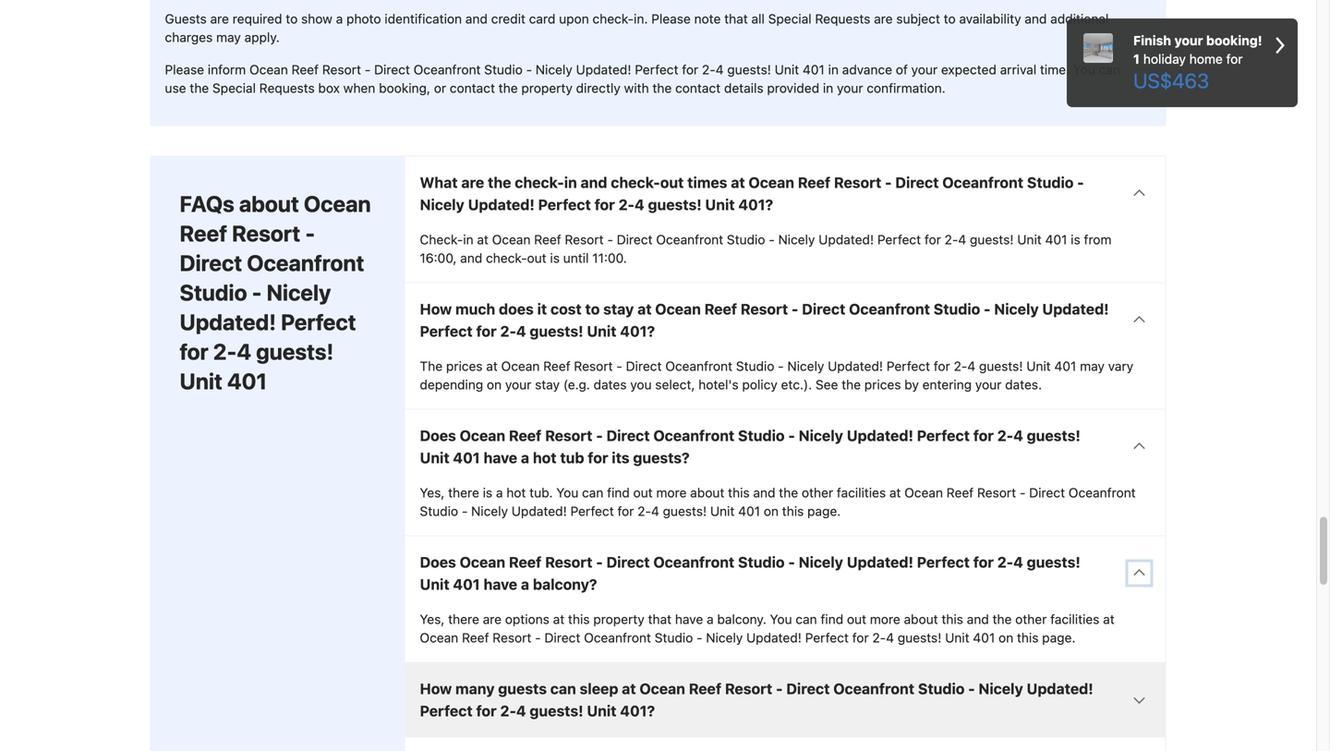 Task type: describe. For each thing, give the bounding box(es) containing it.
11:00.
[[592, 250, 627, 266]]

updated! inside check-in at ocean reef resort - direct oceanfront studio - nicely updated! perfect for 2-4 guests! unit 401 is from 16:00, and check-out is until 11:00.
[[819, 232, 874, 247]]

does ocean reef resort - direct oceanfront studio - nicely updated! perfect for 2-4 guests! unit 401 have a hot tub for its guests?
[[420, 427, 1081, 467]]

advance
[[842, 62, 893, 77]]

4 inside faqs about ocean reef resort - direct oceanfront studio - nicely updated! perfect for 2-4 guests! unit 401
[[237, 339, 251, 364]]

does ocean reef resort - direct oceanfront studio - nicely updated! perfect for 2-4 guests! unit 401 have a hot tub for its guests? button
[[405, 410, 1166, 484]]

(e.g.
[[563, 377, 590, 392]]

other inside yes, there is a hot tub. you can find out more about this and the other facilities at ocean reef resort - direct oceanfront studio - nicely updated! perfect for 2-4 guests! unit 401 on this page.
[[802, 485, 834, 500]]

unit inside how much does it cost to stay at ocean reef resort - direct oceanfront studio - nicely updated! perfect for 2-4 guests! unit 401?
[[587, 322, 617, 340]]

home
[[1190, 51, 1223, 67]]

sleep
[[580, 680, 618, 698]]

how much does it cost to stay at ocean reef resort - direct oceanfront studio - nicely updated! perfect for 2-4 guests! unit 401?
[[420, 300, 1109, 340]]

updated! inside the yes, there are options at this property that have a balcony. you can find out more about this and the other facilities at ocean reef resort - direct oceanfront studio - nicely updated! perfect for 2-4 guests! unit 401 on this page.
[[747, 630, 802, 645]]

ocean inside how much does it cost to stay at ocean reef resort - direct oceanfront studio - nicely updated! perfect for 2-4 guests! unit 401?
[[655, 300, 701, 318]]

0 vertical spatial prices
[[446, 358, 483, 374]]

special inside guests are required to show a photo identification and credit card upon check-in. please note that all special requests are subject to availability and additional charges may apply.
[[768, 11, 812, 26]]

nicely inside please inform ocean reef resort - direct oceanfront studio - nicely updated! perfect for 2-4 guests! unit 401 in advance of your expected arrival time. you can use the special requests box when booking, or contact the property directly with the contact details provided in your confirmation.
[[536, 62, 573, 77]]

time.
[[1040, 62, 1070, 77]]

updated! inside what are the check-in and check-out times at ocean reef resort - direct oceanfront studio - nicely updated! perfect for 2-4 guests! unit 401?
[[468, 196, 535, 213]]

for inside what are the check-in and check-out times at ocean reef resort - direct oceanfront studio - nicely updated! perfect for 2-4 guests! unit 401?
[[595, 196, 615, 213]]

studio inside how much does it cost to stay at ocean reef resort - direct oceanfront studio - nicely updated! perfect for 2-4 guests! unit 401?
[[934, 300, 981, 318]]

studio inside the prices at ocean reef resort - direct oceanfront studio - nicely updated! perfect for 2-4 guests! unit 401 may vary depending on your stay (e.g. dates you select, hotel's policy etc.). see the prices by entering your dates.
[[736, 358, 775, 374]]

unit inside yes, there is a hot tub. you can find out more about this and the other facilities at ocean reef resort - direct oceanfront studio - nicely updated! perfect for 2-4 guests! unit 401 on this page.
[[710, 504, 735, 519]]

holiday
[[1144, 51, 1186, 67]]

perfect inside how much does it cost to stay at ocean reef resort - direct oceanfront studio - nicely updated! perfect for 2-4 guests! unit 401?
[[420, 322, 473, 340]]

does for does ocean reef resort - direct oceanfront studio - nicely updated! perfect for 2-4 guests! unit 401 have a hot tub for its guests?
[[420, 427, 456, 444]]

401 inside faqs about ocean reef resort - direct oceanfront studio - nicely updated! perfect for 2-4 guests! unit 401
[[227, 368, 267, 394]]

with
[[624, 80, 649, 96]]

photo
[[347, 11, 381, 26]]

there for does ocean reef resort - direct oceanfront studio - nicely updated! perfect for 2-4 guests! unit 401 have a hot tub for its guests?
[[448, 485, 479, 500]]

what are the check-in and check-out times at ocean reef resort - direct oceanfront studio - nicely updated! perfect for 2-4 guests! unit 401? button
[[405, 157, 1166, 230]]

and inside check-in at ocean reef resort - direct oceanfront studio - nicely updated! perfect for 2-4 guests! unit 401 is from 16:00, and check-out is until 11:00.
[[460, 250, 483, 266]]

updated! inside how much does it cost to stay at ocean reef resort - direct oceanfront studio - nicely updated! perfect for 2-4 guests! unit 401?
[[1043, 300, 1109, 318]]

nicely inside the yes, there are options at this property that have a balcony. you can find out more about this and the other facilities at ocean reef resort - direct oceanfront studio - nicely updated! perfect for 2-4 guests! unit 401 on this page.
[[706, 630, 743, 645]]

for inside please inform ocean reef resort - direct oceanfront studio - nicely updated! perfect for 2-4 guests! unit 401 in advance of your expected arrival time. you can use the special requests box when booking, or contact the property directly with the contact details provided in your confirmation.
[[682, 62, 699, 77]]

4 inside does ocean reef resort - direct oceanfront studio - nicely updated! perfect for 2-4 guests! unit 401 have a hot tub for its guests?
[[1014, 427, 1024, 444]]

booking!
[[1207, 33, 1263, 48]]

details
[[724, 80, 764, 96]]

availability
[[959, 11, 1022, 26]]

find inside the yes, there are options at this property that have a balcony. you can find out more about this and the other facilities at ocean reef resort - direct oceanfront studio - nicely updated! perfect for 2-4 guests! unit 401 on this page.
[[821, 612, 844, 627]]

box
[[318, 80, 340, 96]]

401? inside how much does it cost to stay at ocean reef resort - direct oceanfront studio - nicely updated! perfect for 2-4 guests! unit 401?
[[620, 322, 655, 340]]

all
[[752, 11, 765, 26]]

direct inside how much does it cost to stay at ocean reef resort - direct oceanfront studio - nicely updated! perfect for 2-4 guests! unit 401?
[[802, 300, 846, 318]]

perfect inside does ocean reef resort - direct oceanfront studio - nicely updated! perfect for 2-4 guests! unit 401 have a hot tub for its guests?
[[917, 427, 970, 444]]

reef inside check-in at ocean reef resort - direct oceanfront studio - nicely updated! perfect for 2-4 guests! unit 401 is from 16:00, and check-out is until 11:00.
[[534, 232, 561, 247]]

hotel's
[[699, 377, 739, 392]]

see
[[816, 377, 838, 392]]

does ocean reef resort - direct oceanfront studio - nicely updated! perfect for 2-4 guests! unit 401 have a balcony? button
[[405, 536, 1166, 610]]

its
[[612, 449, 630, 467]]

it
[[537, 300, 547, 318]]

in inside check-in at ocean reef resort - direct oceanfront studio - nicely updated! perfect for 2-4 guests! unit 401 is from 16:00, and check-out is until 11:00.
[[463, 232, 474, 247]]

oceanfront inside does ocean reef resort - direct oceanfront studio - nicely updated! perfect for 2-4 guests! unit 401 have a hot tub for its guests?
[[654, 427, 735, 444]]

yes, for does ocean reef resort - direct oceanfront studio - nicely updated! perfect for 2-4 guests! unit 401 have a hot tub for its guests?
[[420, 485, 445, 500]]

please inside please inform ocean reef resort - direct oceanfront studio - nicely updated! perfect for 2-4 guests! unit 401 in advance of your expected arrival time. you can use the special requests box when booking, or contact the property directly with the contact details provided in your confirmation.
[[165, 62, 204, 77]]

studio inside the 'how many guests can sleep at ocean reef resort - direct oceanfront studio - nicely updated! perfect for 2-4 guests! unit 401?'
[[918, 680, 965, 698]]

select,
[[655, 377, 695, 392]]

oceanfront inside how much does it cost to stay at ocean reef resort - direct oceanfront studio - nicely updated! perfect for 2-4 guests! unit 401?
[[849, 300, 930, 318]]

charges
[[165, 30, 213, 45]]

perfect inside please inform ocean reef resort - direct oceanfront studio - nicely updated! perfect for 2-4 guests! unit 401 in advance of your expected arrival time. you can use the special requests box when booking, or contact the property directly with the contact details provided in your confirmation.
[[635, 62, 679, 77]]

your inside finish your booking! 1 holiday home for us$463
[[1175, 33, 1204, 48]]

show
[[301, 11, 333, 26]]

note
[[694, 11, 721, 26]]

confirmation.
[[867, 80, 946, 96]]

how many guests can sleep at ocean reef resort - direct oceanfront studio - nicely updated! perfect for 2-4 guests! unit 401? button
[[405, 663, 1166, 737]]

reef inside the prices at ocean reef resort - direct oceanfront studio - nicely updated! perfect for 2-4 guests! unit 401 may vary depending on your stay (e.g. dates you select, hotel's policy etc.). see the prices by entering your dates.
[[543, 358, 571, 374]]

out inside what are the check-in and check-out times at ocean reef resort - direct oceanfront studio - nicely updated! perfect for 2-4 guests! unit 401?
[[660, 174, 684, 191]]

yes, there is a hot tub. you can find out more about this and the other facilities at ocean reef resort - direct oceanfront studio - nicely updated! perfect for 2-4 guests! unit 401 on this page.
[[420, 485, 1136, 519]]

please inform ocean reef resort - direct oceanfront studio - nicely updated! perfect for 2-4 guests! unit 401 in advance of your expected arrival time. you can use the special requests box when booking, or contact the property directly with the contact details provided in your confirmation.
[[165, 62, 1121, 96]]

policy
[[742, 377, 778, 392]]

nicely inside the prices at ocean reef resort - direct oceanfront studio - nicely updated! perfect for 2-4 guests! unit 401 may vary depending on your stay (e.g. dates you select, hotel's policy etc.). see the prices by entering your dates.
[[788, 358, 825, 374]]

the inside yes, there is a hot tub. you can find out more about this and the other facilities at ocean reef resort - direct oceanfront studio - nicely updated! perfect for 2-4 guests! unit 401 on this page.
[[779, 485, 798, 500]]

dates
[[594, 377, 627, 392]]

additional
[[1051, 11, 1109, 26]]

expected
[[941, 62, 997, 77]]

for inside the 'how many guests can sleep at ocean reef resort - direct oceanfront studio - nicely updated! perfect for 2-4 guests! unit 401?'
[[476, 702, 497, 720]]

many
[[456, 680, 495, 698]]

in.
[[634, 11, 648, 26]]

directly
[[576, 80, 621, 96]]

2- inside what are the check-in and check-out times at ocean reef resort - direct oceanfront studio - nicely updated! perfect for 2-4 guests! unit 401?
[[619, 196, 635, 213]]

credit
[[491, 11, 526, 26]]

and inside the yes, there are options at this property that have a balcony. you can find out more about this and the other facilities at ocean reef resort - direct oceanfront studio - nicely updated! perfect for 2-4 guests! unit 401 on this page.
[[967, 612, 989, 627]]

us$463
[[1134, 68, 1210, 92]]

vary
[[1109, 358, 1134, 374]]

401? inside what are the check-in and check-out times at ocean reef resort - direct oceanfront studio - nicely updated! perfect for 2-4 guests! unit 401?
[[739, 196, 774, 213]]

faqs about ocean reef resort - direct oceanfront studio - nicely updated! perfect for 2-4 guests! unit 401
[[180, 191, 371, 394]]

may inside guests are required to show a photo identification and credit card upon check-in. please note that all special requests are subject to availability and additional charges may apply.
[[216, 30, 241, 45]]

0 horizontal spatial to
[[286, 11, 298, 26]]

4 inside the does ocean reef resort - direct oceanfront studio - nicely updated! perfect for 2-4 guests! unit 401 have a balcony?
[[1014, 553, 1024, 571]]

the
[[420, 358, 443, 374]]

at inside yes, there is a hot tub. you can find out more about this and the other facilities at ocean reef resort - direct oceanfront studio - nicely updated! perfect for 2-4 guests! unit 401 on this page.
[[890, 485, 901, 500]]

for inside the prices at ocean reef resort - direct oceanfront studio - nicely updated! perfect for 2-4 guests! unit 401 may vary depending on your stay (e.g. dates you select, hotel's policy etc.). see the prices by entering your dates.
[[934, 358, 951, 374]]

check- inside check-in at ocean reef resort - direct oceanfront studio - nicely updated! perfect for 2-4 guests! unit 401 is from 16:00, and check-out is until 11:00.
[[486, 250, 527, 266]]

more inside yes, there is a hot tub. you can find out more about this and the other facilities at ocean reef resort - direct oceanfront studio - nicely updated! perfect for 2-4 guests! unit 401 on this page.
[[656, 485, 687, 500]]

resort inside faqs about ocean reef resort - direct oceanfront studio - nicely updated! perfect for 2-4 guests! unit 401
[[232, 220, 301, 246]]

balcony.
[[717, 612, 767, 627]]

use
[[165, 80, 186, 96]]

upon
[[559, 11, 589, 26]]

401? inside the 'how many guests can sleep at ocean reef resort - direct oceanfront studio - nicely updated! perfect for 2-4 guests! unit 401?'
[[620, 702, 655, 720]]

have for hot
[[484, 449, 518, 467]]

guests?
[[633, 449, 690, 467]]

requests inside please inform ocean reef resort - direct oceanfront studio - nicely updated! perfect for 2-4 guests! unit 401 in advance of your expected arrival time. you can use the special requests box when booking, or contact the property directly with the contact details provided in your confirmation.
[[259, 80, 315, 96]]

perfect inside the 'how many guests can sleep at ocean reef resort - direct oceanfront studio - nicely updated! perfect for 2-4 guests! unit 401?'
[[420, 702, 473, 720]]

perfect inside the prices at ocean reef resort - direct oceanfront studio - nicely updated! perfect for 2-4 guests! unit 401 may vary depending on your stay (e.g. dates you select, hotel's policy etc.). see the prices by entering your dates.
[[887, 358, 931, 374]]

resort inside how much does it cost to stay at ocean reef resort - direct oceanfront studio - nicely updated! perfect for 2-4 guests! unit 401?
[[741, 300, 788, 318]]

401 inside check-in at ocean reef resort - direct oceanfront studio - nicely updated! perfect for 2-4 guests! unit 401 is from 16:00, and check-out is until 11:00.
[[1046, 232, 1068, 247]]

much
[[456, 300, 495, 318]]

page. inside the yes, there are options at this property that have a balcony. you can find out more about this and the other facilities at ocean reef resort - direct oceanfront studio - nicely updated! perfect for 2-4 guests! unit 401 on this page.
[[1042, 630, 1076, 645]]

tub.
[[530, 485, 553, 500]]

to inside how much does it cost to stay at ocean reef resort - direct oceanfront studio - nicely updated! perfect for 2-4 guests! unit 401?
[[585, 300, 600, 318]]

may inside the prices at ocean reef resort - direct oceanfront studio - nicely updated! perfect for 2-4 guests! unit 401 may vary depending on your stay (e.g. dates you select, hotel's policy etc.). see the prices by entering your dates.
[[1080, 358, 1105, 374]]

1
[[1134, 51, 1140, 67]]

identification
[[385, 11, 462, 26]]

resort inside the 'how many guests can sleep at ocean reef resort - direct oceanfront studio - nicely updated! perfect for 2-4 guests! unit 401?'
[[725, 680, 773, 698]]

booking,
[[379, 80, 431, 96]]

times
[[688, 174, 728, 191]]

unit inside what are the check-in and check-out times at ocean reef resort - direct oceanfront studio - nicely updated! perfect for 2-4 guests! unit 401?
[[705, 196, 735, 213]]

direct inside the prices at ocean reef resort - direct oceanfront studio - nicely updated! perfect for 2-4 guests! unit 401 may vary depending on your stay (e.g. dates you select, hotel's policy etc.). see the prices by entering your dates.
[[626, 358, 662, 374]]

2- inside faqs about ocean reef resort - direct oceanfront studio - nicely updated! perfect for 2-4 guests! unit 401
[[213, 339, 237, 364]]

16:00,
[[420, 250, 457, 266]]

perfect inside check-in at ocean reef resort - direct oceanfront studio - nicely updated! perfect for 2-4 guests! unit 401 is from 16:00, and check-out is until 11:00.
[[878, 232, 921, 247]]

unit inside the does ocean reef resort - direct oceanfront studio - nicely updated! perfect for 2-4 guests! unit 401 have a balcony?
[[420, 576, 450, 593]]

direct inside faqs about ocean reef resort - direct oceanfront studio - nicely updated! perfect for 2-4 guests! unit 401
[[180, 250, 242, 276]]

2 horizontal spatial is
[[1071, 232, 1081, 247]]

how for how many guests can sleep at ocean reef resort - direct oceanfront studio - nicely updated! perfect for 2-4 guests! unit 401?
[[420, 680, 452, 698]]

faqs
[[180, 191, 234, 217]]

2 contact from the left
[[675, 80, 721, 96]]

does for does ocean reef resort - direct oceanfront studio - nicely updated! perfect for 2-4 guests! unit 401 have a balcony?
[[420, 553, 456, 571]]

inform
[[208, 62, 246, 77]]

at inside how much does it cost to stay at ocean reef resort - direct oceanfront studio - nicely updated! perfect for 2-4 guests! unit 401?
[[638, 300, 652, 318]]

apply.
[[244, 30, 280, 45]]

check-
[[420, 232, 463, 247]]

there for does ocean reef resort - direct oceanfront studio - nicely updated! perfect for 2-4 guests! unit 401 have a balcony?
[[448, 612, 479, 627]]

arrival
[[1000, 62, 1037, 77]]

for inside yes, there is a hot tub. you can find out more about this and the other facilities at ocean reef resort - direct oceanfront studio - nicely updated! perfect for 2-4 guests! unit 401 on this page.
[[618, 504, 634, 519]]

cost
[[551, 300, 582, 318]]

how much does it cost to stay at ocean reef resort - direct oceanfront studio - nicely updated! perfect for 2-4 guests! unit 401? button
[[405, 283, 1166, 357]]

at inside the prices at ocean reef resort - direct oceanfront studio - nicely updated! perfect for 2-4 guests! unit 401 may vary depending on your stay (e.g. dates you select, hotel's policy etc.). see the prices by entering your dates.
[[486, 358, 498, 374]]

nicely inside the 'how many guests can sleep at ocean reef resort - direct oceanfront studio - nicely updated! perfect for 2-4 guests! unit 401?'
[[979, 680, 1024, 698]]

direct inside the yes, there are options at this property that have a balcony. you can find out more about this and the other facilities at ocean reef resort - direct oceanfront studio - nicely updated! perfect for 2-4 guests! unit 401 on this page.
[[545, 630, 581, 645]]

reef inside faqs about ocean reef resort - direct oceanfront studio - nicely updated! perfect for 2-4 guests! unit 401
[[180, 220, 227, 246]]

updated! inside faqs about ocean reef resort - direct oceanfront studio - nicely updated! perfect for 2-4 guests! unit 401
[[180, 309, 276, 335]]

required
[[233, 11, 282, 26]]

depending
[[420, 377, 483, 392]]

a inside does ocean reef resort - direct oceanfront studio - nicely updated! perfect for 2-4 guests! unit 401 have a hot tub for its guests?
[[521, 449, 530, 467]]

perfect inside yes, there is a hot tub. you can find out more about this and the other facilities at ocean reef resort - direct oceanfront studio - nicely updated! perfect for 2-4 guests! unit 401 on this page.
[[571, 504, 614, 519]]

4 inside the prices at ocean reef resort - direct oceanfront studio - nicely updated! perfect for 2-4 guests! unit 401 may vary depending on your stay (e.g. dates you select, hotel's policy etc.). see the prices by entering your dates.
[[968, 358, 976, 374]]

until
[[563, 250, 589, 266]]

in left 'advance'
[[828, 62, 839, 77]]

subject
[[897, 11, 941, 26]]

how many guests can sleep at ocean reef resort - direct oceanfront studio - nicely updated! perfect for 2-4 guests! unit 401?
[[420, 680, 1094, 720]]

reef inside how much does it cost to stay at ocean reef resort - direct oceanfront studio - nicely updated! perfect for 2-4 guests! unit 401?
[[705, 300, 737, 318]]

options
[[505, 612, 550, 627]]

perfect inside the does ocean reef resort - direct oceanfront studio - nicely updated! perfect for 2-4 guests! unit 401 have a balcony?
[[917, 553, 970, 571]]

have inside the yes, there are options at this property that have a balcony. you can find out more about this and the other facilities at ocean reef resort - direct oceanfront studio - nicely updated! perfect for 2-4 guests! unit 401 on this page.
[[675, 612, 703, 627]]



Task type: vqa. For each thing, say whether or not it's contained in the screenshot.
Resort in The prices at Ocean Reef Resort - Direct Oceanfront Studio - Nicely Updated! Perfect for 2-4 guests! Unit 401 may vary depending on your stay (e.g. dates you select, hotel's policy etc.). See the prices by entering your dates.
yes



Task type: locate. For each thing, give the bounding box(es) containing it.
your right "of"
[[912, 62, 938, 77]]

facilities inside yes, there is a hot tub. you can find out more about this and the other facilities at ocean reef resort - direct oceanfront studio - nicely updated! perfect for 2-4 guests! unit 401 on this page.
[[837, 485, 886, 500]]

can down the "does ocean reef resort - direct oceanfront studio - nicely updated! perfect for 2-4 guests! unit 401 have a balcony?" dropdown button
[[796, 612, 817, 627]]

requests up 'advance'
[[815, 11, 871, 26]]

nicely inside does ocean reef resort - direct oceanfront studio - nicely updated! perfect for 2-4 guests! unit 401 have a hot tub for its guests?
[[799, 427, 844, 444]]

unit inside check-in at ocean reef resort - direct oceanfront studio - nicely updated! perfect for 2-4 guests! unit 401 is from 16:00, and check-out is until 11:00.
[[1018, 232, 1042, 247]]

is left tub. at the left of the page
[[483, 485, 493, 500]]

at
[[731, 174, 745, 191], [477, 232, 489, 247], [638, 300, 652, 318], [486, 358, 498, 374], [890, 485, 901, 500], [553, 612, 565, 627], [1103, 612, 1115, 627], [622, 680, 636, 698]]

yes, for does ocean reef resort - direct oceanfront studio - nicely updated! perfect for 2-4 guests! unit 401 have a balcony?
[[420, 612, 445, 627]]

0 horizontal spatial is
[[483, 485, 493, 500]]

direct inside please inform ocean reef resort - direct oceanfront studio - nicely updated! perfect for 2-4 guests! unit 401 in advance of your expected arrival time. you can use the special requests box when booking, or contact the property directly with the contact details provided in your confirmation.
[[374, 62, 410, 77]]

when
[[343, 80, 375, 96]]

unit inside please inform ocean reef resort - direct oceanfront studio - nicely updated! perfect for 2-4 guests! unit 401 in advance of your expected arrival time. you can use the special requests box when booking, or contact the property directly with the contact details provided in your confirmation.
[[775, 62, 799, 77]]

1 horizontal spatial special
[[768, 11, 812, 26]]

studio inside the does ocean reef resort - direct oceanfront studio - nicely updated! perfect for 2-4 guests! unit 401 have a balcony?
[[738, 553, 785, 571]]

special inside please inform ocean reef resort - direct oceanfront studio - nicely updated! perfect for 2-4 guests! unit 401 in advance of your expected arrival time. you can use the special requests box when booking, or contact the property directly with the contact details provided in your confirmation.
[[213, 80, 256, 96]]

2 horizontal spatial about
[[904, 612, 938, 627]]

a inside the yes, there are options at this property that have a balcony. you can find out more about this and the other facilities at ocean reef resort - direct oceanfront studio - nicely updated! perfect for 2-4 guests! unit 401 on this page.
[[707, 612, 714, 627]]

2 horizontal spatial you
[[1074, 62, 1096, 77]]

1 vertical spatial how
[[420, 680, 452, 698]]

perfect inside what are the check-in and check-out times at ocean reef resort - direct oceanfront studio - nicely updated! perfect for 2-4 guests! unit 401?
[[538, 196, 591, 213]]

2- inside the does ocean reef resort - direct oceanfront studio - nicely updated! perfect for 2-4 guests! unit 401 have a balcony?
[[998, 553, 1014, 571]]

about
[[239, 191, 299, 217], [690, 485, 725, 500], [904, 612, 938, 627]]

1 vertical spatial property
[[593, 612, 645, 627]]

4 inside the 'how many guests can sleep at ocean reef resort - direct oceanfront studio - nicely updated! perfect for 2-4 guests! unit 401?'
[[516, 702, 526, 720]]

2 horizontal spatial to
[[944, 11, 956, 26]]

dates.
[[1005, 377, 1042, 392]]

out inside the yes, there are options at this property that have a balcony. you can find out more about this and the other facilities at ocean reef resort - direct oceanfront studio - nicely updated! perfect for 2-4 guests! unit 401 on this page.
[[847, 612, 867, 627]]

guests! inside faqs about ocean reef resort - direct oceanfront studio - nicely updated! perfect for 2-4 guests! unit 401
[[256, 339, 334, 364]]

please
[[652, 11, 691, 26], [165, 62, 204, 77]]

1 horizontal spatial requests
[[815, 11, 871, 26]]

this
[[728, 485, 750, 500], [782, 504, 804, 519], [568, 612, 590, 627], [942, 612, 964, 627], [1017, 630, 1039, 645]]

what
[[420, 174, 458, 191]]

guests
[[498, 680, 547, 698]]

1 horizontal spatial stay
[[604, 300, 634, 318]]

0 vertical spatial more
[[656, 485, 687, 500]]

out inside check-in at ocean reef resort - direct oceanfront studio - nicely updated! perfect for 2-4 guests! unit 401 is from 16:00, and check-out is until 11:00.
[[527, 250, 547, 266]]

reef inside the does ocean reef resort - direct oceanfront studio - nicely updated! perfect for 2-4 guests! unit 401 have a balcony?
[[509, 553, 542, 571]]

stay inside how much does it cost to stay at ocean reef resort - direct oceanfront studio - nicely updated! perfect for 2-4 guests! unit 401?
[[604, 300, 634, 318]]

1 horizontal spatial is
[[550, 250, 560, 266]]

2- inside please inform ocean reef resort - direct oceanfront studio - nicely updated! perfect for 2-4 guests! unit 401 in advance of your expected arrival time. you can use the special requests box when booking, or contact the property directly with the contact details provided in your confirmation.
[[702, 62, 716, 77]]

have for balcony?
[[484, 576, 518, 593]]

2 vertical spatial is
[[483, 485, 493, 500]]

reef inside please inform ocean reef resort - direct oceanfront studio - nicely updated! perfect for 2-4 guests! unit 401 in advance of your expected arrival time. you can use the special requests box when booking, or contact the property directly with the contact details provided in your confirmation.
[[292, 62, 319, 77]]

by
[[905, 377, 919, 392]]

contact right or
[[450, 80, 495, 96]]

ocean
[[250, 62, 288, 77], [749, 174, 795, 191], [304, 191, 371, 217], [492, 232, 531, 247], [655, 300, 701, 318], [501, 358, 540, 374], [460, 427, 506, 444], [905, 485, 943, 500], [460, 553, 506, 571], [420, 630, 459, 645], [640, 680, 686, 698]]

is left until
[[550, 250, 560, 266]]

prices up depending
[[446, 358, 483, 374]]

updated!
[[576, 62, 632, 77], [468, 196, 535, 213], [819, 232, 874, 247], [1043, 300, 1109, 318], [180, 309, 276, 335], [828, 358, 883, 374], [847, 427, 914, 444], [512, 504, 567, 519], [847, 553, 914, 571], [747, 630, 802, 645], [1027, 680, 1094, 698]]

guests are required to show a photo identification and credit card upon check-in. please note that all special requests are subject to availability and additional charges may apply.
[[165, 11, 1109, 45]]

2 vertical spatial have
[[675, 612, 703, 627]]

1 horizontal spatial other
[[1016, 612, 1047, 627]]

find down its
[[607, 485, 630, 500]]

1 vertical spatial hot
[[507, 485, 526, 500]]

that left all on the right
[[725, 11, 748, 26]]

property left directly
[[522, 80, 573, 96]]

does inside does ocean reef resort - direct oceanfront studio - nicely updated! perfect for 2-4 guests! unit 401 have a hot tub for its guests?
[[420, 427, 456, 444]]

is left from
[[1071, 232, 1081, 247]]

1 horizontal spatial page.
[[1042, 630, 1076, 645]]

1 how from the top
[[420, 300, 452, 318]]

2 how from the top
[[420, 680, 452, 698]]

1 vertical spatial page.
[[1042, 630, 1076, 645]]

how for how much does it cost to stay at ocean reef resort - direct oceanfront studio - nicely updated! perfect for 2-4 guests! unit 401?
[[420, 300, 452, 318]]

studio inside faqs about ocean reef resort - direct oceanfront studio - nicely updated! perfect for 2-4 guests! unit 401
[[180, 279, 247, 305]]

4 inside what are the check-in and check-out times at ocean reef resort - direct oceanfront studio - nicely updated! perfect for 2-4 guests! unit 401?
[[635, 196, 645, 213]]

at inside check-in at ocean reef resort - direct oceanfront studio - nicely updated! perfect for 2-4 guests! unit 401 is from 16:00, and check-out is until 11:00.
[[477, 232, 489, 247]]

1 vertical spatial there
[[448, 612, 479, 627]]

resort inside the does ocean reef resort - direct oceanfront studio - nicely updated! perfect for 2-4 guests! unit 401 have a balcony?
[[545, 553, 593, 571]]

0 vertical spatial you
[[1074, 62, 1096, 77]]

1 vertical spatial you
[[556, 485, 579, 500]]

the inside the prices at ocean reef resort - direct oceanfront studio - nicely updated! perfect for 2-4 guests! unit 401 may vary depending on your stay (e.g. dates you select, hotel's policy etc.). see the prices by entering your dates.
[[842, 377, 861, 392]]

1 horizontal spatial you
[[770, 612, 792, 627]]

have inside the does ocean reef resort - direct oceanfront studio - nicely updated! perfect for 2-4 guests! unit 401 have a balcony?
[[484, 576, 518, 593]]

can
[[1099, 62, 1121, 77], [582, 485, 604, 500], [796, 612, 817, 627], [551, 680, 576, 698]]

0 vertical spatial other
[[802, 485, 834, 500]]

can inside yes, there is a hot tub. you can find out more about this and the other facilities at ocean reef resort - direct oceanfront studio - nicely updated! perfect for 2-4 guests! unit 401 on this page.
[[582, 485, 604, 500]]

at inside the 'how many guests can sleep at ocean reef resort - direct oceanfront studio - nicely updated! perfect for 2-4 guests! unit 401?'
[[622, 680, 636, 698]]

you
[[630, 377, 652, 392]]

perfect
[[635, 62, 679, 77], [538, 196, 591, 213], [878, 232, 921, 247], [281, 309, 356, 335], [420, 322, 473, 340], [887, 358, 931, 374], [917, 427, 970, 444], [571, 504, 614, 519], [917, 553, 970, 571], [805, 630, 849, 645], [420, 702, 473, 720]]

nicely inside yes, there is a hot tub. you can find out more about this and the other facilities at ocean reef resort - direct oceanfront studio - nicely updated! perfect for 2-4 guests! unit 401 on this page.
[[471, 504, 508, 519]]

0 vertical spatial stay
[[604, 300, 634, 318]]

there left options
[[448, 612, 479, 627]]

what are the check-in and check-out times at ocean reef resort - direct oceanfront studio - nicely updated! perfect for 2-4 guests! unit 401?
[[420, 174, 1084, 213]]

oceanfront inside the prices at ocean reef resort - direct oceanfront studio - nicely updated! perfect for 2-4 guests! unit 401 may vary depending on your stay (e.g. dates you select, hotel's policy etc.). see the prices by entering your dates.
[[666, 358, 733, 374]]

1 vertical spatial yes,
[[420, 612, 445, 627]]

oceanfront inside faqs about ocean reef resort - direct oceanfront studio - nicely updated! perfect for 2-4 guests! unit 401
[[247, 250, 364, 276]]

nicely inside how much does it cost to stay at ocean reef resort - direct oceanfront studio - nicely updated! perfect for 2-4 guests! unit 401?
[[995, 300, 1039, 318]]

can inside the yes, there are options at this property that have a balcony. you can find out more about this and the other facilities at ocean reef resort - direct oceanfront studio - nicely updated! perfect for 2-4 guests! unit 401 on this page.
[[796, 612, 817, 627]]

1 vertical spatial stay
[[535, 377, 560, 392]]

0 horizontal spatial contact
[[450, 80, 495, 96]]

card
[[529, 11, 556, 26]]

1 vertical spatial does
[[420, 553, 456, 571]]

0 vertical spatial property
[[522, 80, 573, 96]]

0 vertical spatial have
[[484, 449, 518, 467]]

requests left the box at the top left of the page
[[259, 80, 315, 96]]

1 yes, from the top
[[420, 485, 445, 500]]

the
[[190, 80, 209, 96], [499, 80, 518, 96], [653, 80, 672, 96], [488, 174, 511, 191], [842, 377, 861, 392], [779, 485, 798, 500], [993, 612, 1012, 627]]

1 horizontal spatial contact
[[675, 80, 721, 96]]

your down 'advance'
[[837, 80, 863, 96]]

accordion control element
[[404, 156, 1167, 751]]

find
[[607, 485, 630, 500], [821, 612, 844, 627]]

0 horizontal spatial may
[[216, 30, 241, 45]]

0 horizontal spatial property
[[522, 80, 573, 96]]

please up the use
[[165, 62, 204, 77]]

0 vertical spatial about
[[239, 191, 299, 217]]

guests! inside please inform ocean reef resort - direct oceanfront studio - nicely updated! perfect for 2-4 guests! unit 401 in advance of your expected arrival time. you can use the special requests box when booking, or contact the property directly with the contact details provided in your confirmation.
[[728, 62, 771, 77]]

more inside the yes, there are options at this property that have a balcony. you can find out more about this and the other facilities at ocean reef resort - direct oceanfront studio - nicely updated! perfect for 2-4 guests! unit 401 on this page.
[[870, 612, 901, 627]]

ocean inside faqs about ocean reef resort - direct oceanfront studio - nicely updated! perfect for 2-4 guests! unit 401
[[304, 191, 371, 217]]

1 horizontal spatial about
[[690, 485, 725, 500]]

updated! inside the does ocean reef resort - direct oceanfront studio - nicely updated! perfect for 2-4 guests! unit 401 have a balcony?
[[847, 553, 914, 571]]

are right what
[[461, 174, 484, 191]]

prices left by
[[865, 377, 901, 392]]

can left 1
[[1099, 62, 1121, 77]]

in up much
[[463, 232, 474, 247]]

resort inside check-in at ocean reef resort - direct oceanfront studio - nicely updated! perfect for 2-4 guests! unit 401 is from 16:00, and check-out is until 11:00.
[[565, 232, 604, 247]]

guests! inside does ocean reef resort - direct oceanfront studio - nicely updated! perfect for 2-4 guests! unit 401 have a hot tub for its guests?
[[1027, 427, 1081, 444]]

0 horizontal spatial find
[[607, 485, 630, 500]]

1 horizontal spatial to
[[585, 300, 600, 318]]

entering
[[923, 377, 972, 392]]

out
[[660, 174, 684, 191], [527, 250, 547, 266], [633, 485, 653, 500], [847, 612, 867, 627]]

1 horizontal spatial on
[[764, 504, 779, 519]]

please right in.
[[652, 11, 691, 26]]

2 does from the top
[[420, 553, 456, 571]]

may
[[216, 30, 241, 45], [1080, 358, 1105, 374]]

for inside how much does it cost to stay at ocean reef resort - direct oceanfront studio - nicely updated! perfect for 2-4 guests! unit 401?
[[476, 322, 497, 340]]

hot left tub. at the left of the page
[[507, 485, 526, 500]]

1 vertical spatial more
[[870, 612, 901, 627]]

find inside yes, there is a hot tub. you can find out more about this and the other facilities at ocean reef resort - direct oceanfront studio - nicely updated! perfect for 2-4 guests! unit 401 on this page.
[[607, 485, 630, 500]]

guests! inside the prices at ocean reef resort - direct oceanfront studio - nicely updated! perfect for 2-4 guests! unit 401 may vary depending on your stay (e.g. dates you select, hotel's policy etc.). see the prices by entering your dates.
[[979, 358, 1023, 374]]

how inside how much does it cost to stay at ocean reef resort - direct oceanfront studio - nicely updated! perfect for 2-4 guests! unit 401?
[[420, 300, 452, 318]]

0 vertical spatial there
[[448, 485, 479, 500]]

0 vertical spatial that
[[725, 11, 748, 26]]

oceanfront inside check-in at ocean reef resort - direct oceanfront studio - nicely updated! perfect for 2-4 guests! unit 401 is from 16:00, and check-out is until 11:00.
[[656, 232, 724, 247]]

1 does from the top
[[420, 427, 456, 444]]

check- up does
[[486, 250, 527, 266]]

direct inside what are the check-in and check-out times at ocean reef resort - direct oceanfront studio - nicely updated! perfect for 2-4 guests! unit 401?
[[896, 174, 939, 191]]

0 vertical spatial yes,
[[420, 485, 445, 500]]

1 horizontal spatial facilities
[[1051, 612, 1100, 627]]

401 inside yes, there is a hot tub. you can find out more about this and the other facilities at ocean reef resort - direct oceanfront studio - nicely updated! perfect for 2-4 guests! unit 401 on this page.
[[738, 504, 760, 519]]

or
[[434, 80, 446, 96]]

stay left (e.g.
[[535, 377, 560, 392]]

0 horizontal spatial stay
[[535, 377, 560, 392]]

prices
[[446, 358, 483, 374], [865, 377, 901, 392]]

resort
[[322, 62, 361, 77], [834, 174, 882, 191], [232, 220, 301, 246], [565, 232, 604, 247], [741, 300, 788, 318], [574, 358, 613, 374], [545, 427, 593, 444], [978, 485, 1017, 500], [545, 553, 593, 571], [493, 630, 532, 645], [725, 680, 773, 698]]

perfect inside faqs about ocean reef resort - direct oceanfront studio - nicely updated! perfect for 2-4 guests! unit 401
[[281, 309, 356, 335]]

there inside the yes, there are options at this property that have a balcony. you can find out more about this and the other facilities at ocean reef resort - direct oceanfront studio - nicely updated! perfect for 2-4 guests! unit 401 on this page.
[[448, 612, 479, 627]]

to left the 'show'
[[286, 11, 298, 26]]

check- right upon
[[593, 11, 634, 26]]

0 vertical spatial please
[[652, 11, 691, 26]]

how
[[420, 300, 452, 318], [420, 680, 452, 698]]

0 vertical spatial 401?
[[739, 196, 774, 213]]

finish
[[1134, 33, 1172, 48]]

for inside finish your booking! 1 holiday home for us$463
[[1227, 51, 1243, 67]]

you inside yes, there is a hot tub. you can find out more about this and the other facilities at ocean reef resort - direct oceanfront studio - nicely updated! perfect for 2-4 guests! unit 401 on this page.
[[556, 485, 579, 500]]

may up inform
[[216, 30, 241, 45]]

provided
[[767, 80, 820, 96]]

tub
[[560, 449, 584, 467]]

you right time.
[[1074, 62, 1096, 77]]

your up home
[[1175, 33, 1204, 48]]

does
[[420, 427, 456, 444], [420, 553, 456, 571]]

2 vertical spatial about
[[904, 612, 938, 627]]

stay inside the prices at ocean reef resort - direct oceanfront studio - nicely updated! perfect for 2-4 guests! unit 401 may vary depending on your stay (e.g. dates you select, hotel's policy etc.). see the prices by entering your dates.
[[535, 377, 560, 392]]

1 vertical spatial about
[[690, 485, 725, 500]]

2-
[[702, 62, 716, 77], [619, 196, 635, 213], [945, 232, 959, 247], [500, 322, 516, 340], [213, 339, 237, 364], [954, 358, 968, 374], [998, 427, 1014, 444], [638, 504, 651, 519], [998, 553, 1014, 571], [873, 630, 886, 645], [500, 702, 516, 720]]

0 vertical spatial on
[[487, 377, 502, 392]]

hot inside yes, there is a hot tub. you can find out more about this and the other facilities at ocean reef resort - direct oceanfront studio - nicely updated! perfect for 2-4 guests! unit 401 on this page.
[[507, 485, 526, 500]]

401?
[[739, 196, 774, 213], [620, 322, 655, 340], [620, 702, 655, 720]]

2- inside check-in at ocean reef resort - direct oceanfront studio - nicely updated! perfect for 2-4 guests! unit 401 is from 16:00, and check-out is until 11:00.
[[945, 232, 959, 247]]

0 vertical spatial page.
[[808, 504, 841, 519]]

2 there from the top
[[448, 612, 479, 627]]

more
[[656, 485, 687, 500], [870, 612, 901, 627]]

1 vertical spatial special
[[213, 80, 256, 96]]

0 horizontal spatial other
[[802, 485, 834, 500]]

0 vertical spatial find
[[607, 485, 630, 500]]

are right guests
[[210, 11, 229, 26]]

1 vertical spatial facilities
[[1051, 612, 1100, 627]]

a
[[336, 11, 343, 26], [521, 449, 530, 467], [496, 485, 503, 500], [521, 576, 530, 593], [707, 612, 714, 627]]

0 horizontal spatial prices
[[446, 358, 483, 374]]

balcony?
[[533, 576, 597, 593]]

about inside faqs about ocean reef resort - direct oceanfront studio - nicely updated! perfect for 2-4 guests! unit 401
[[239, 191, 299, 217]]

direct inside the 'how many guests can sleep at ocean reef resort - direct oceanfront studio - nicely updated! perfect for 2-4 guests! unit 401?'
[[787, 680, 830, 698]]

1 horizontal spatial find
[[821, 612, 844, 627]]

1 horizontal spatial prices
[[865, 377, 901, 392]]

0 vertical spatial facilities
[[837, 485, 886, 500]]

0 horizontal spatial page.
[[808, 504, 841, 519]]

in right provided
[[823, 80, 834, 96]]

guests!
[[728, 62, 771, 77], [648, 196, 702, 213], [970, 232, 1014, 247], [530, 322, 584, 340], [256, 339, 334, 364], [979, 358, 1023, 374], [1027, 427, 1081, 444], [663, 504, 707, 519], [1027, 553, 1081, 571], [898, 630, 942, 645], [530, 702, 584, 720]]

that left balcony.
[[648, 612, 672, 627]]

out left until
[[527, 250, 547, 266]]

0 vertical spatial hot
[[533, 449, 557, 467]]

0 horizontal spatial hot
[[507, 485, 526, 500]]

2- inside the yes, there are options at this property that have a balcony. you can find out more about this and the other facilities at ocean reef resort - direct oceanfront studio - nicely updated! perfect for 2-4 guests! unit 401 on this page.
[[873, 630, 886, 645]]

2 yes, from the top
[[420, 612, 445, 627]]

you right balcony.
[[770, 612, 792, 627]]

out down the "does ocean reef resort - direct oceanfront studio - nicely updated! perfect for 2-4 guests! unit 401 have a balcony?" dropdown button
[[847, 612, 867, 627]]

have left balcony.
[[675, 612, 703, 627]]

your
[[1175, 33, 1204, 48], [912, 62, 938, 77], [837, 80, 863, 96], [505, 377, 532, 392], [976, 377, 1002, 392]]

your left the "dates."
[[976, 377, 1002, 392]]

page. inside yes, there is a hot tub. you can find out more about this and the other facilities at ocean reef resort - direct oceanfront studio - nicely updated! perfect for 2-4 guests! unit 401 on this page.
[[808, 504, 841, 519]]

can left "sleep"
[[551, 680, 576, 698]]

you inside the yes, there are options at this property that have a balcony. you can find out more about this and the other facilities at ocean reef resort - direct oceanfront studio - nicely updated! perfect for 2-4 guests! unit 401 on this page.
[[770, 612, 792, 627]]

studio inside yes, there is a hot tub. you can find out more about this and the other facilities at ocean reef resort - direct oceanfront studio - nicely updated! perfect for 2-4 guests! unit 401 on this page.
[[420, 504, 458, 519]]

0 vertical spatial requests
[[815, 11, 871, 26]]

1 horizontal spatial property
[[593, 612, 645, 627]]

you
[[1074, 62, 1096, 77], [556, 485, 579, 500], [770, 612, 792, 627]]

contact
[[450, 80, 495, 96], [675, 80, 721, 96]]

1 horizontal spatial hot
[[533, 449, 557, 467]]

1 vertical spatial is
[[550, 250, 560, 266]]

1 horizontal spatial more
[[870, 612, 901, 627]]

perfect inside the yes, there are options at this property that have a balcony. you can find out more about this and the other facilities at ocean reef resort - direct oceanfront studio - nicely updated! perfect for 2-4 guests! unit 401 on this page.
[[805, 630, 849, 645]]

direct inside does ocean reef resort - direct oceanfront studio - nicely updated! perfect for 2-4 guests! unit 401 have a hot tub for its guests?
[[607, 427, 650, 444]]

for
[[1227, 51, 1243, 67], [682, 62, 699, 77], [595, 196, 615, 213], [925, 232, 941, 247], [476, 322, 497, 340], [180, 339, 209, 364], [934, 358, 951, 374], [974, 427, 994, 444], [588, 449, 608, 467], [618, 504, 634, 519], [974, 553, 994, 571], [853, 630, 869, 645], [476, 702, 497, 720]]

studio inside please inform ocean reef resort - direct oceanfront studio - nicely updated! perfect for 2-4 guests! unit 401 in advance of your expected arrival time. you can use the special requests box when booking, or contact the property directly with the contact details provided in your confirmation.
[[484, 62, 523, 77]]

1 horizontal spatial may
[[1080, 358, 1105, 374]]

ocean inside yes, there is a hot tub. you can find out more about this and the other facilities at ocean reef resort - direct oceanfront studio - nicely updated! perfect for 2-4 guests! unit 401 on this page.
[[905, 485, 943, 500]]

that
[[725, 11, 748, 26], [648, 612, 672, 627]]

0 vertical spatial how
[[420, 300, 452, 318]]

check-
[[593, 11, 634, 26], [515, 174, 564, 191], [611, 174, 660, 191], [486, 250, 527, 266]]

property down balcony?
[[593, 612, 645, 627]]

hot left tub
[[533, 449, 557, 467]]

and inside yes, there is a hot tub. you can find out more about this and the other facilities at ocean reef resort - direct oceanfront studio - nicely updated! perfect for 2-4 guests! unit 401 on this page.
[[753, 485, 776, 500]]

2 vertical spatial on
[[999, 630, 1014, 645]]

0 horizontal spatial about
[[239, 191, 299, 217]]

2- inside how much does it cost to stay at ocean reef resort - direct oceanfront studio - nicely updated! perfect for 2-4 guests! unit 401?
[[500, 322, 516, 340]]

1 vertical spatial please
[[165, 62, 204, 77]]

special right all on the right
[[768, 11, 812, 26]]

0 horizontal spatial please
[[165, 62, 204, 77]]

unit inside the 'how many guests can sleep at ocean reef resort - direct oceanfront studio - nicely updated! perfect for 2-4 guests! unit 401?'
[[587, 702, 617, 720]]

0 horizontal spatial you
[[556, 485, 579, 500]]

have left tub
[[484, 449, 518, 467]]

of
[[896, 62, 908, 77]]

0 horizontal spatial more
[[656, 485, 687, 500]]

401 inside the does ocean reef resort - direct oceanfront studio - nicely updated! perfect for 2-4 guests! unit 401 have a balcony?
[[453, 576, 480, 593]]

0 horizontal spatial facilities
[[837, 485, 886, 500]]

guests! inside the 'how many guests can sleep at ocean reef resort - direct oceanfront studio - nicely updated! perfect for 2-4 guests! unit 401?'
[[530, 702, 584, 720]]

you right tub. at the left of the page
[[556, 485, 579, 500]]

how left much
[[420, 300, 452, 318]]

direct inside yes, there is a hot tub. you can find out more about this and the other facilities at ocean reef resort - direct oceanfront studio - nicely updated! perfect for 2-4 guests! unit 401 on this page.
[[1029, 485, 1065, 500]]

rightchevron image
[[1276, 31, 1285, 59]]

guests
[[165, 11, 207, 26]]

have up options
[[484, 576, 518, 593]]

1 vertical spatial that
[[648, 612, 672, 627]]

1 vertical spatial have
[[484, 576, 518, 593]]

1 horizontal spatial that
[[725, 11, 748, 26]]

stay down 11:00.
[[604, 300, 634, 318]]

to
[[286, 11, 298, 26], [944, 11, 956, 26], [585, 300, 600, 318]]

for inside faqs about ocean reef resort - direct oceanfront studio - nicely updated! perfect for 2-4 guests! unit 401
[[180, 339, 209, 364]]

does ocean reef resort - direct oceanfront studio - nicely updated! perfect for 2-4 guests! unit 401 have a balcony?
[[420, 553, 1081, 593]]

the prices at ocean reef resort - direct oceanfront studio - nicely updated! perfect for 2-4 guests! unit 401 may vary depending on your stay (e.g. dates you select, hotel's policy etc.). see the prices by entering your dates.
[[420, 358, 1134, 392]]

1 vertical spatial requests
[[259, 80, 315, 96]]

ocean inside please inform ocean reef resort - direct oceanfront studio - nicely updated! perfect for 2-4 guests! unit 401 in advance of your expected arrival time. you can use the special requests box when booking, or contact the property directly with the contact details provided in your confirmation.
[[250, 62, 288, 77]]

1 horizontal spatial please
[[652, 11, 691, 26]]

0 horizontal spatial on
[[487, 377, 502, 392]]

are left subject
[[874, 11, 893, 26]]

check- left times
[[611, 174, 660, 191]]

in up until
[[564, 174, 577, 191]]

1 vertical spatial on
[[764, 504, 779, 519]]

to right cost
[[585, 300, 600, 318]]

0 vertical spatial special
[[768, 11, 812, 26]]

facilities
[[837, 485, 886, 500], [1051, 612, 1100, 627]]

0 horizontal spatial requests
[[259, 80, 315, 96]]

1 contact from the left
[[450, 80, 495, 96]]

4 inside please inform ocean reef resort - direct oceanfront studio - nicely updated! perfect for 2-4 guests! unit 401 in advance of your expected arrival time. you can use the special requests box when booking, or contact the property directly with the contact details provided in your confirmation.
[[716, 62, 724, 77]]

reef inside does ocean reef resort - direct oceanfront studio - nicely updated! perfect for 2-4 guests! unit 401 have a hot tub for its guests?
[[509, 427, 542, 444]]

2 horizontal spatial on
[[999, 630, 1014, 645]]

0 vertical spatial is
[[1071, 232, 1081, 247]]

1 vertical spatial find
[[821, 612, 844, 627]]

can down tub
[[582, 485, 604, 500]]

contact left details
[[675, 80, 721, 96]]

finish your booking! 1 holiday home for us$463
[[1134, 33, 1263, 92]]

may left vary
[[1080, 358, 1105, 374]]

a left tub
[[521, 449, 530, 467]]

in inside what are the check-in and check-out times at ocean reef resort - direct oceanfront studio - nicely updated! perfect for 2-4 guests! unit 401?
[[564, 174, 577, 191]]

your left (e.g.
[[505, 377, 532, 392]]

that inside guests are required to show a photo identification and credit card upon check-in. please note that all special requests are subject to availability and additional charges may apply.
[[725, 11, 748, 26]]

page.
[[808, 504, 841, 519], [1042, 630, 1076, 645]]

out down guests?
[[633, 485, 653, 500]]

a left tub. at the left of the page
[[496, 485, 503, 500]]

guests! inside the does ocean reef resort - direct oceanfront studio - nicely updated! perfect for 2-4 guests! unit 401 have a balcony?
[[1027, 553, 1081, 571]]

a up options
[[521, 576, 530, 593]]

0 vertical spatial may
[[216, 30, 241, 45]]

have
[[484, 449, 518, 467], [484, 576, 518, 593], [675, 612, 703, 627]]

0 horizontal spatial that
[[648, 612, 672, 627]]

yes, there are options at this property that have a balcony. you can find out more about this and the other facilities at ocean reef resort - direct oceanfront studio - nicely updated! perfect for 2-4 guests! unit 401 on this page.
[[420, 612, 1115, 645]]

out left times
[[660, 174, 684, 191]]

1 vertical spatial 401?
[[620, 322, 655, 340]]

etc.).
[[781, 377, 812, 392]]

are left options
[[483, 612, 502, 627]]

special down inform
[[213, 80, 256, 96]]

unit
[[775, 62, 799, 77], [705, 196, 735, 213], [1018, 232, 1042, 247], [587, 322, 617, 340], [1027, 358, 1051, 374], [180, 368, 222, 394], [420, 449, 450, 467], [710, 504, 735, 519], [420, 576, 450, 593], [945, 630, 970, 645], [587, 702, 617, 720]]

does
[[499, 300, 534, 318]]

check- up until
[[515, 174, 564, 191]]

nicely inside faqs about ocean reef resort - direct oceanfront studio - nicely updated! perfect for 2-4 guests! unit 401
[[267, 279, 331, 305]]

1 vertical spatial prices
[[865, 377, 901, 392]]

how left many
[[420, 680, 452, 698]]

at inside what are the check-in and check-out times at ocean reef resort - direct oceanfront studio - nicely updated! perfect for 2-4 guests! unit 401?
[[731, 174, 745, 191]]

0 vertical spatial does
[[420, 427, 456, 444]]

ocean inside the 'how many guests can sleep at ocean reef resort - direct oceanfront studio - nicely updated! perfect for 2-4 guests! unit 401?'
[[640, 680, 686, 698]]

a right the 'show'
[[336, 11, 343, 26]]

from
[[1084, 232, 1112, 247]]

1 vertical spatial other
[[1016, 612, 1047, 627]]

you inside please inform ocean reef resort - direct oceanfront studio - nicely updated! perfect for 2-4 guests! unit 401 in advance of your expected arrival time. you can use the special requests box when booking, or contact the property directly with the contact details provided in your confirmation.
[[1074, 62, 1096, 77]]

1 vertical spatial may
[[1080, 358, 1105, 374]]

there left tub. at the left of the page
[[448, 485, 479, 500]]

a inside the does ocean reef resort - direct oceanfront studio - nicely updated! perfect for 2-4 guests! unit 401 have a balcony?
[[521, 576, 530, 593]]

2 vertical spatial you
[[770, 612, 792, 627]]

on inside the yes, there are options at this property that have a balcony. you can find out more about this and the other facilities at ocean reef resort - direct oceanfront studio - nicely updated! perfect for 2-4 guests! unit 401 on this page.
[[999, 630, 1014, 645]]

reef inside the 'how many guests can sleep at ocean reef resort - direct oceanfront studio - nicely updated! perfect for 2-4 guests! unit 401?'
[[689, 680, 722, 698]]

are
[[210, 11, 229, 26], [874, 11, 893, 26], [461, 174, 484, 191], [483, 612, 502, 627]]

check-in at ocean reef resort - direct oceanfront studio - nicely updated! perfect for 2-4 guests! unit 401 is from 16:00, and check-out is until 11:00.
[[420, 232, 1112, 266]]

1 there from the top
[[448, 485, 479, 500]]

property
[[522, 80, 573, 96], [593, 612, 645, 627]]

a left balcony.
[[707, 612, 714, 627]]

0 horizontal spatial special
[[213, 80, 256, 96]]

2 vertical spatial 401?
[[620, 702, 655, 720]]

find down the "does ocean reef resort - direct oceanfront studio - nicely updated! perfect for 2-4 guests! unit 401 have a balcony?" dropdown button
[[821, 612, 844, 627]]

401
[[803, 62, 825, 77], [1046, 232, 1068, 247], [1055, 358, 1077, 374], [227, 368, 267, 394], [453, 449, 480, 467], [738, 504, 760, 519], [453, 576, 480, 593], [973, 630, 995, 645]]

yes, inside the yes, there are options at this property that have a balcony. you can find out more about this and the other facilities at ocean reef resort - direct oceanfront studio - nicely updated! perfect for 2-4 guests! unit 401 on this page.
[[420, 612, 445, 627]]

to right subject
[[944, 11, 956, 26]]



